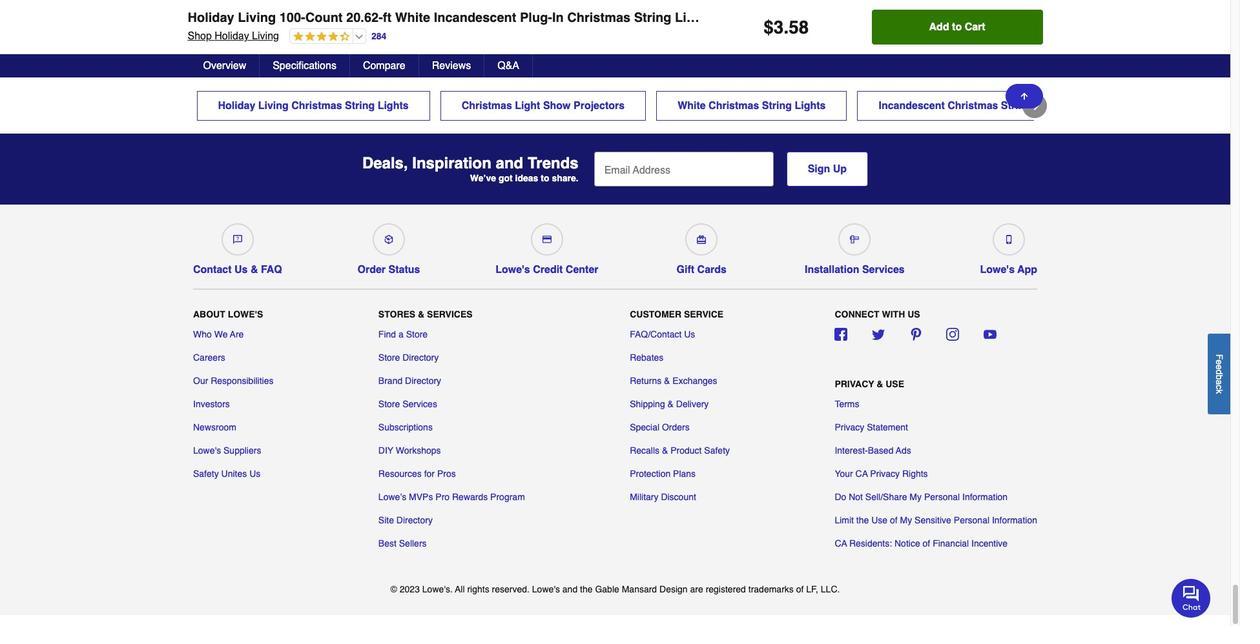 Task type: vqa. For each thing, say whether or not it's contained in the screenshot.
We
yes



Task type: locate. For each thing, give the bounding box(es) containing it.
1 vertical spatial incandescent
[[879, 100, 945, 112]]

lights inside the incandescent christmas string lights link
[[1034, 100, 1065, 112]]

1 vertical spatial information
[[993, 516, 1038, 526]]

white christmas string lights
[[678, 100, 826, 112]]

to down trends
[[541, 173, 550, 183]]

guests
[[799, 0, 825, 4]]

1 horizontal spatial tree
[[400, 7, 416, 17]]

white right ft
[[395, 10, 431, 25]]

1 horizontal spatial are
[[691, 585, 704, 595]]

2 vertical spatial directory
[[397, 516, 433, 526]]

financial
[[933, 539, 970, 549]]

you
[[529, 20, 543, 30]]

holiday for holiday living 100-count 20.62-ft white incandescent plug-in christmas string lights
[[188, 10, 234, 25]]

1 horizontal spatial safety
[[705, 446, 730, 456]]

use this guide to determine what kind of lights will suit your decorating plans. from laser light projectors to string lights, we have what you need.
[[485, 0, 739, 30]]

installation services link
[[805, 218, 905, 277]]

& for returns & exchanges
[[664, 376, 671, 386]]

plans
[[674, 469, 696, 480]]

instagram image
[[947, 328, 960, 341]]

0 vertical spatial incandescent
[[434, 10, 517, 25]]

what up light
[[598, 0, 617, 4]]

services up connect with us
[[863, 264, 905, 276]]

0 vertical spatial information
[[963, 492, 1008, 503]]

1 horizontal spatial us
[[250, 469, 261, 480]]

us right contact
[[235, 264, 248, 276]]

rebates link
[[630, 352, 664, 364]]

privacy up sell/share
[[871, 469, 900, 480]]

e up d
[[1215, 360, 1225, 365]]

lowe's down newsroom
[[193, 446, 221, 456]]

not
[[849, 492, 863, 503]]

statement
[[867, 423, 909, 433]]

holiday living 100-count 20.62-ft white incandescent plug-in christmas string lights
[[188, 10, 714, 25]]

1 horizontal spatial white
[[678, 100, 706, 112]]

my
[[910, 492, 922, 503], [901, 516, 913, 526]]

our
[[193, 376, 208, 386]]

of right notice on the bottom right of page
[[923, 539, 931, 549]]

to inside deals, inspiration and trends we've got ideas to share.
[[541, 173, 550, 183]]

of inside 'ca residents: notice of financial incentive' link
[[923, 539, 931, 549]]

0 vertical spatial safety
[[705, 446, 730, 456]]

diy workshops link
[[379, 445, 441, 458]]

1 vertical spatial store
[[379, 353, 400, 363]]

facebook image
[[835, 328, 848, 341]]

gift cards
[[677, 264, 727, 276]]

pickup image
[[385, 235, 394, 244]]

1 vertical spatial ca
[[835, 539, 848, 549]]

holiday for holiday living christmas string lights
[[218, 100, 255, 112]]

lights inside use this guide to determine what kind of lights will suit your decorating plans. from laser light projectors to string lights, we have what you need.
[[649, 0, 670, 4]]

0 vertical spatial holiday
[[188, 10, 234, 25]]

directory
[[403, 353, 439, 363], [405, 376, 442, 386], [397, 516, 433, 526]]

3
[[774, 17, 784, 37]]

1 vertical spatial directory
[[405, 376, 442, 386]]

of down sell/share
[[891, 516, 898, 526]]

lowe's app link
[[981, 218, 1038, 277]]

lights up sign
[[795, 100, 826, 112]]

to down in
[[332, 7, 340, 17]]

0 horizontal spatial ca
[[835, 539, 848, 549]]

special orders link
[[630, 421, 690, 434]]

0 vertical spatial tree
[[270, 0, 286, 4]]

2 vertical spatial store
[[379, 399, 400, 410]]

2 vertical spatial use
[[872, 516, 888, 526]]

1 vertical spatial tree
[[400, 7, 416, 17]]

what down decorating
[[507, 20, 526, 30]]

neighbors
[[846, 0, 885, 4]]

1 vertical spatial your
[[380, 7, 398, 17]]

lowe's left app
[[981, 264, 1015, 276]]

brand directory
[[379, 376, 442, 386]]

0 vertical spatial directory
[[403, 353, 439, 363]]

christmas down determine
[[568, 10, 631, 25]]

& for recalls & product safety
[[662, 446, 669, 456]]

white down searches
[[678, 100, 706, 112]]

lowe's inside 'link'
[[496, 264, 530, 276]]

2 vertical spatial us
[[250, 469, 261, 480]]

find
[[379, 330, 396, 340]]

holiday down properly.
[[215, 30, 249, 42]]

us inside 'faq/contact us' link
[[685, 330, 696, 340]]

1 horizontal spatial your
[[704, 0, 721, 4]]

of right joy
[[797, 7, 805, 17]]

2 vertical spatial privacy
[[871, 469, 900, 480]]

careers
[[193, 353, 225, 363]]

to up plans.
[[545, 0, 552, 4]]

your inside the while christmas tree lights come in many shapes and colors, there are some basic guidelines to follow so your tree lights work properly.
[[380, 7, 398, 17]]

of inside limit the use of my sensitive personal information link
[[891, 516, 898, 526]]

many
[[346, 0, 368, 4]]

ca
[[856, 469, 868, 480], [835, 539, 848, 549]]

0 horizontal spatial are
[[225, 7, 238, 17]]

& up 'statement' at the right of the page
[[877, 379, 884, 390]]

tree right ft
[[400, 7, 416, 17]]

lights right arrow up image
[[1034, 100, 1065, 112]]

exchanges
[[673, 376, 718, 386]]

christmas light show projectors link
[[441, 91, 646, 121]]

tree up basic at the left top of the page
[[270, 0, 286, 4]]

order status
[[358, 264, 420, 276]]

best sellers link
[[379, 538, 427, 551]]

us right "unites"
[[250, 469, 261, 480]]

lights up guidelines
[[288, 0, 310, 4]]

properly.
[[224, 20, 258, 30]]

&
[[251, 264, 258, 276], [418, 310, 425, 320], [664, 376, 671, 386], [877, 379, 884, 390], [668, 399, 674, 410], [662, 446, 669, 456]]

christmas up the sign up form
[[709, 100, 760, 112]]

lowe's for lowe's suppliers
[[193, 446, 221, 456]]

white inside white christmas string lights link
[[678, 100, 706, 112]]

2 vertical spatial living
[[258, 100, 289, 112]]

holiday down while
[[188, 10, 234, 25]]

interest-based ads link
[[835, 445, 912, 458]]

there
[[202, 7, 223, 17]]

a
[[399, 330, 404, 340], [1215, 380, 1225, 385]]

directory inside "link"
[[397, 516, 433, 526]]

0 horizontal spatial safety
[[193, 469, 219, 480]]

pros
[[437, 469, 456, 480]]

lowe's up are
[[228, 310, 263, 320]]

f e e d b a c k
[[1215, 354, 1225, 394]]

1 horizontal spatial ca
[[856, 469, 868, 480]]

twitter image
[[873, 328, 885, 341]]

ca residents: notice of financial incentive
[[835, 539, 1008, 549]]

1 vertical spatial use
[[886, 379, 905, 390]]

gift card image
[[698, 235, 707, 244]]

subscriptions
[[379, 423, 433, 433]]

your down shapes
[[380, 7, 398, 17]]

$ 3 . 58
[[764, 17, 809, 37]]

0 horizontal spatial your
[[380, 7, 398, 17]]

a right the find
[[399, 330, 404, 340]]

your ca privacy rights link
[[835, 468, 929, 481]]

installation services
[[805, 264, 905, 276]]

christmas light show projectors
[[462, 100, 625, 112]]

customer service
[[630, 310, 724, 320]]

living down specifications
[[258, 100, 289, 112]]

directory down 'store directory'
[[405, 376, 442, 386]]

ca inside 'link'
[[856, 469, 868, 480]]

some
[[241, 7, 263, 17]]

lowe's suppliers link
[[193, 445, 261, 458]]

chat invite button image
[[1172, 579, 1212, 619]]

2 vertical spatial services
[[403, 399, 438, 410]]

2 horizontal spatial us
[[685, 330, 696, 340]]

personal up incentive
[[954, 516, 990, 526]]

1 vertical spatial are
[[691, 585, 704, 595]]

lights left the will
[[649, 0, 670, 4]]

living up shop holiday living
[[238, 10, 276, 25]]

1 horizontal spatial what
[[598, 0, 617, 4]]

use up decorating
[[485, 0, 501, 4]]

investors link
[[193, 398, 230, 411]]

trademarks
[[749, 585, 794, 595]]

0 vertical spatial a
[[399, 330, 404, 340]]

overview button
[[190, 54, 260, 78]]

1 e from the top
[[1215, 360, 1225, 365]]

privacy statement link
[[835, 421, 909, 434]]

compare
[[363, 60, 406, 72]]

lights down colors,
[[418, 7, 439, 17]]

© 2023 lowe's. all rights reserved. lowe's and the gable mansard design are registered trademarks of lf, llc.
[[391, 585, 840, 595]]

lights down compare button
[[378, 100, 409, 112]]

0 vertical spatial white
[[395, 10, 431, 25]]

0 horizontal spatial us
[[235, 264, 248, 276]]

1 vertical spatial a
[[1215, 380, 1225, 385]]

& left faq
[[251, 264, 258, 276]]

and left colors,
[[403, 0, 418, 4]]

0 vertical spatial are
[[225, 7, 238, 17]]

living down basic at the left top of the page
[[252, 30, 279, 42]]

& right stores
[[418, 310, 425, 320]]

0 horizontal spatial a
[[399, 330, 404, 340]]

what
[[598, 0, 617, 4], [507, 20, 526, 30]]

privacy for privacy & use
[[835, 379, 875, 390]]

1 vertical spatial personal
[[954, 516, 990, 526]]

the down delight at top
[[768, 7, 781, 17]]

holiday down the overview button
[[218, 100, 255, 112]]

0 horizontal spatial what
[[507, 20, 526, 30]]

services up find a store
[[427, 310, 473, 320]]

a up k
[[1215, 380, 1225, 385]]

do not sell/share my personal information link
[[835, 491, 1008, 504]]

got
[[499, 173, 513, 183]]

ca down limit
[[835, 539, 848, 549]]

store for directory
[[379, 353, 400, 363]]

and up the got
[[496, 154, 524, 173]]

privacy up terms link
[[835, 379, 875, 390]]

privacy inside the your ca privacy rights 'link'
[[871, 469, 900, 480]]

0 vertical spatial ca
[[856, 469, 868, 480]]

1 vertical spatial white
[[678, 100, 706, 112]]

0 vertical spatial living
[[238, 10, 276, 25]]

directory for brand directory
[[405, 376, 442, 386]]

projectors
[[621, 7, 661, 17]]

center
[[566, 264, 599, 276]]

to inside button
[[953, 21, 963, 33]]

us inside contact us & faq "link"
[[235, 264, 248, 276]]

0 vertical spatial us
[[235, 264, 248, 276]]

ca right your
[[856, 469, 868, 480]]

christmas up some
[[227, 0, 268, 4]]

military
[[630, 492, 659, 503]]

store up brand
[[379, 353, 400, 363]]

this
[[504, 0, 518, 4]]

the inside limit the use of my sensitive personal information link
[[857, 516, 870, 526]]

us inside safety unites us link
[[250, 469, 261, 480]]

safety left "unites"
[[193, 469, 219, 480]]

we
[[214, 330, 228, 340]]

0 vertical spatial privacy
[[835, 379, 875, 390]]

will
[[672, 0, 685, 4]]

2 e from the top
[[1215, 365, 1225, 370]]

use up 'statement' at the right of the page
[[886, 379, 905, 390]]

safety right product at the bottom
[[705, 446, 730, 456]]

my up notice on the bottom right of page
[[901, 516, 913, 526]]

directory up sellers in the left bottom of the page
[[397, 516, 433, 526]]

to right add at the right top
[[953, 21, 963, 33]]

0 vertical spatial your
[[704, 0, 721, 4]]

youtube image
[[984, 328, 997, 341]]

1 horizontal spatial incandescent
[[879, 100, 945, 112]]

mobile image
[[1005, 235, 1014, 244]]

ideas
[[516, 173, 539, 183]]

0 vertical spatial my
[[910, 492, 922, 503]]

lowe's mvps pro rewards program
[[379, 492, 525, 503]]

1 vertical spatial privacy
[[835, 423, 865, 433]]

1 vertical spatial us
[[685, 330, 696, 340]]

of up projectors
[[638, 0, 646, 4]]

of inside delight guests and neighbors with outdoor lighting that conveys the joy of the season.
[[797, 7, 805, 17]]

are up properly.
[[225, 7, 238, 17]]

use for limit
[[872, 516, 888, 526]]

us for contact
[[235, 264, 248, 276]]

christmas inside the while christmas tree lights come in many shapes and colors, there are some basic guidelines to follow so your tree lights work properly.
[[227, 0, 268, 4]]

use down sell/share
[[872, 516, 888, 526]]

& right recalls
[[662, 446, 669, 456]]

privacy & use
[[835, 379, 905, 390]]

customer
[[630, 310, 682, 320]]

use for privacy
[[886, 379, 905, 390]]

directory for store directory
[[403, 353, 439, 363]]

are right design
[[691, 585, 704, 595]]

newsroom
[[193, 423, 236, 433]]

privacy up interest-
[[835, 423, 865, 433]]

lights down "suit"
[[675, 10, 714, 25]]

0 vertical spatial use
[[485, 0, 501, 4]]

lowe's suppliers
[[193, 446, 261, 456]]

for
[[424, 469, 435, 480]]

lowe's.
[[423, 585, 453, 595]]

my down rights
[[910, 492, 922, 503]]

basic
[[265, 7, 286, 17]]

1 horizontal spatial a
[[1215, 380, 1225, 385]]

b
[[1215, 375, 1225, 380]]

suit
[[687, 0, 701, 4]]

0 vertical spatial services
[[863, 264, 905, 276]]

0 horizontal spatial incandescent
[[434, 10, 517, 25]]

& left the delivery
[[668, 399, 674, 410]]

privacy inside privacy statement link
[[835, 423, 865, 433]]

e up b
[[1215, 365, 1225, 370]]

to inside the while christmas tree lights come in many shapes and colors, there are some basic guidelines to follow so your tree lights work properly.
[[332, 7, 340, 17]]

directory up brand directory link
[[403, 353, 439, 363]]

and
[[403, 0, 418, 4], [828, 0, 843, 4], [496, 154, 524, 173], [563, 585, 578, 595]]

and up season.
[[828, 0, 843, 4]]

2 horizontal spatial lights
[[649, 0, 670, 4]]

credit card image
[[543, 235, 552, 244]]

services down brand directory link
[[403, 399, 438, 410]]

installation
[[805, 264, 860, 276]]

recalls & product safety link
[[630, 445, 730, 458]]

lowe's app
[[981, 264, 1038, 276]]

store down brand
[[379, 399, 400, 410]]

use
[[485, 0, 501, 4], [886, 379, 905, 390], [872, 516, 888, 526]]

1 vertical spatial what
[[507, 20, 526, 30]]

2 vertical spatial holiday
[[218, 100, 255, 112]]

your up 'lights,'
[[704, 0, 721, 4]]

the right limit
[[857, 516, 870, 526]]

store down stores & services
[[406, 330, 428, 340]]

in
[[553, 10, 564, 25]]

& for stores & services
[[418, 310, 425, 320]]

deals, inspiration and trends we've got ideas to share.
[[363, 154, 579, 183]]

0 vertical spatial what
[[598, 0, 617, 4]]

ca residents: notice of financial incentive link
[[835, 538, 1008, 551]]

information inside limit the use of my sensitive personal information link
[[993, 516, 1038, 526]]

plans.
[[530, 7, 554, 17]]

us down customer service
[[685, 330, 696, 340]]

personal up limit the use of my sensitive personal information
[[925, 492, 961, 503]]

& right returns
[[664, 376, 671, 386]]

lowe's left "credit"
[[496, 264, 530, 276]]



Task type: describe. For each thing, give the bounding box(es) containing it.
shipping & delivery link
[[630, 398, 709, 411]]

dimensions image
[[851, 235, 860, 244]]

christmas left light
[[462, 100, 512, 112]]

searches
[[611, 61, 697, 79]]

lights inside holiday living christmas string lights link
[[378, 100, 409, 112]]

stores
[[379, 310, 416, 320]]

sign
[[808, 163, 831, 175]]

& inside "link"
[[251, 264, 258, 276]]

0 horizontal spatial white
[[395, 10, 431, 25]]

specifications button
[[260, 54, 350, 78]]

add
[[930, 21, 950, 33]]

lf,
[[807, 585, 819, 595]]

resources for pros link
[[379, 468, 456, 481]]

delight guests and neighbors with outdoor lighting that conveys the joy of the season.
[[768, 0, 1024, 17]]

follow
[[342, 7, 365, 17]]

are inside the while christmas tree lights come in many shapes and colors, there are some basic guidelines to follow so your tree lights work properly.
[[225, 7, 238, 17]]

light
[[602, 7, 619, 17]]

100-
[[280, 10, 306, 25]]

protection plans link
[[630, 468, 696, 481]]

that
[[971, 0, 986, 4]]

christmas down the specifications button
[[292, 100, 342, 112]]

delivery
[[677, 399, 709, 410]]

your inside use this guide to determine what kind of lights will suit your decorating plans. from laser light projectors to string lights, we have what you need.
[[704, 0, 721, 4]]

order
[[358, 264, 386, 276]]

have
[[485, 20, 505, 30]]

suppliers
[[224, 446, 261, 456]]

store for services
[[379, 399, 400, 410]]

the down guests
[[807, 7, 820, 17]]

special orders
[[630, 423, 690, 433]]

registered
[[706, 585, 746, 595]]

incentive
[[972, 539, 1008, 549]]

services for installation services
[[863, 264, 905, 276]]

share.
[[552, 173, 579, 183]]

and inside delight guests and neighbors with outdoor lighting that conveys the joy of the season.
[[828, 0, 843, 4]]

specifications
[[273, 60, 337, 72]]

related searches
[[534, 61, 697, 79]]

season.
[[822, 7, 854, 17]]

light
[[515, 100, 541, 112]]

us for faq/contact
[[685, 330, 696, 340]]

lowe's right reserved.
[[532, 585, 560, 595]]

and inside deals, inspiration and trends we've got ideas to share.
[[496, 154, 524, 173]]

count
[[306, 10, 343, 25]]

plug-
[[520, 10, 553, 25]]

arrow up image
[[1020, 91, 1030, 101]]

rebates
[[630, 353, 664, 363]]

arrow right image
[[1029, 99, 1042, 112]]

customer care image
[[233, 235, 242, 244]]

lowe's for lowe's app
[[981, 264, 1015, 276]]

of left lf,
[[797, 585, 804, 595]]

lowe's
[[379, 492, 407, 503]]

lowe's for lowe's credit center
[[496, 264, 530, 276]]

recalls & product safety
[[630, 446, 730, 456]]

lights inside white christmas string lights link
[[795, 100, 826, 112]]

up
[[834, 163, 847, 175]]

terms
[[835, 399, 860, 410]]

who we are link
[[193, 328, 244, 341]]

information inside do not sell/share my personal information link
[[963, 492, 1008, 503]]

4.4 stars image
[[290, 31, 350, 43]]

0 vertical spatial personal
[[925, 492, 961, 503]]

lowe's credit center
[[496, 264, 599, 276]]

with
[[888, 0, 904, 4]]

privacy for privacy statement
[[835, 423, 865, 433]]

1 horizontal spatial lights
[[418, 7, 439, 17]]

Email Address email field
[[594, 152, 774, 187]]

ads
[[896, 446, 912, 456]]

kind
[[619, 0, 636, 4]]

f
[[1215, 354, 1225, 360]]

credit
[[533, 264, 563, 276]]

.
[[784, 17, 789, 37]]

services for store services
[[403, 399, 438, 410]]

pinterest image
[[910, 328, 923, 341]]

resources for pros
[[379, 469, 456, 480]]

store services link
[[379, 398, 438, 411]]

site directory
[[379, 516, 433, 526]]

incandescent christmas string lights
[[879, 100, 1065, 112]]

living for christmas
[[258, 100, 289, 112]]

order status link
[[358, 218, 420, 277]]

0 horizontal spatial tree
[[270, 0, 286, 4]]

sign up form
[[594, 152, 869, 187]]

best
[[379, 539, 397, 549]]

special
[[630, 423, 660, 433]]

compare button
[[350, 54, 419, 78]]

about lowe's
[[193, 310, 263, 320]]

2023
[[400, 585, 420, 595]]

program
[[491, 492, 525, 503]]

unites
[[221, 469, 247, 480]]

0 vertical spatial store
[[406, 330, 428, 340]]

reviews
[[432, 60, 471, 72]]

from
[[556, 7, 578, 17]]

1 vertical spatial holiday
[[215, 30, 249, 42]]

use inside use this guide to determine what kind of lights will suit your decorating plans. from laser light projectors to string lights, we have what you need.
[[485, 0, 501, 4]]

sell/share
[[866, 492, 908, 503]]

faq/contact
[[630, 330, 682, 340]]

orders
[[662, 423, 690, 433]]

discount
[[661, 492, 697, 503]]

limit the use of my sensitive personal information link
[[835, 514, 1038, 527]]

and inside the while christmas tree lights come in many shapes and colors, there are some basic guidelines to follow so your tree lights work properly.
[[403, 0, 418, 4]]

string
[[674, 7, 696, 17]]

guidelines
[[289, 7, 330, 17]]

living for 100-
[[238, 10, 276, 25]]

1 vertical spatial safety
[[193, 469, 219, 480]]

gift
[[677, 264, 695, 276]]

christmas left arrow up image
[[948, 100, 999, 112]]

& for shipping & delivery
[[668, 399, 674, 410]]

joy
[[783, 7, 795, 17]]

so
[[368, 7, 378, 17]]

& for privacy & use
[[877, 379, 884, 390]]

c
[[1215, 385, 1225, 390]]

design
[[660, 585, 688, 595]]

lowe's credit center link
[[496, 218, 599, 277]]

directory for site directory
[[397, 516, 433, 526]]

lowe's mvps pro rewards program link
[[379, 491, 525, 504]]

find a store link
[[379, 328, 428, 341]]

of inside use this guide to determine what kind of lights will suit your decorating plans. from laser light projectors to string lights, we have what you need.
[[638, 0, 646, 4]]

who we are
[[193, 330, 244, 340]]

1 vertical spatial services
[[427, 310, 473, 320]]

1 vertical spatial living
[[252, 30, 279, 42]]

0 horizontal spatial lights
[[288, 0, 310, 4]]

the left gable
[[580, 585, 593, 595]]

do not sell/share my personal information
[[835, 492, 1008, 503]]

58
[[789, 17, 809, 37]]

privacy statement
[[835, 423, 909, 433]]

faq
[[261, 264, 282, 276]]

investors
[[193, 399, 230, 410]]

to left string
[[664, 7, 671, 17]]

inspiration
[[413, 154, 492, 173]]

subscriptions link
[[379, 421, 433, 434]]

1 vertical spatial my
[[901, 516, 913, 526]]

rights
[[903, 469, 929, 480]]

reviews button
[[419, 54, 485, 78]]

guide
[[520, 0, 542, 4]]

and left gable
[[563, 585, 578, 595]]

trends
[[528, 154, 579, 173]]

a inside button
[[1215, 380, 1225, 385]]

our responsibilities link
[[193, 375, 274, 388]]



